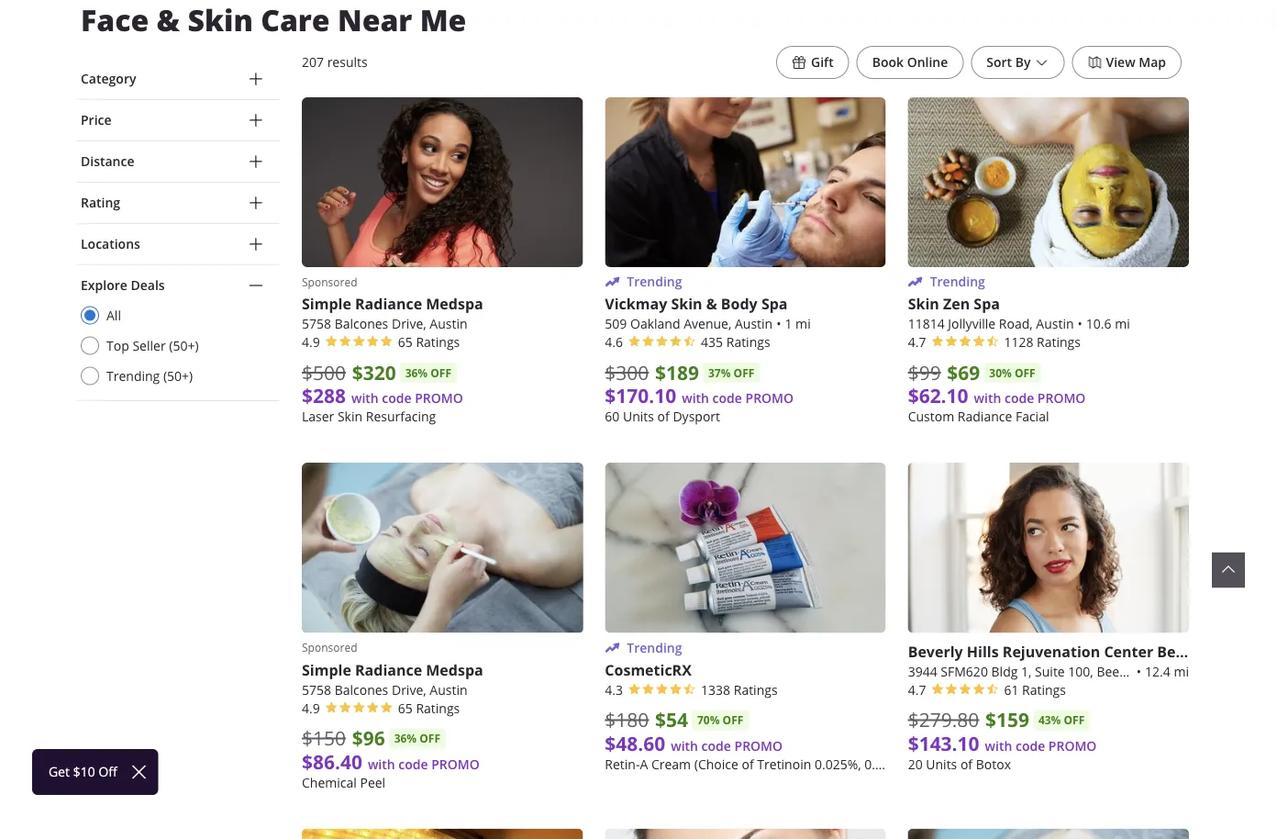 Task type: describe. For each thing, give the bounding box(es) containing it.
36% for $320
[[405, 365, 428, 381]]

207 results
[[302, 54, 368, 71]]

sponsored for $320
[[302, 275, 358, 289]]

3944
[[909, 663, 938, 680]]

online
[[908, 54, 949, 71]]

locations button
[[77, 224, 280, 264]]

me
[[420, 0, 467, 40]]

deals
[[131, 277, 165, 294]]

435
[[701, 334, 723, 351]]

top
[[106, 337, 129, 354]]

bldg
[[992, 663, 1018, 680]]

spa inside skin zen spa 11814 jollyville road, austin • 10.6 mi
[[974, 294, 1001, 314]]

$279.80 $159 43% off $143.10 with code promo 20 units of botox
[[909, 706, 1097, 772]]

laser
[[302, 408, 334, 425]]

rating
[[81, 194, 120, 211]]

code for $54
[[702, 737, 732, 754]]

20
[[909, 755, 923, 772]]

4.6
[[605, 334, 623, 351]]

code for $69
[[1005, 390, 1035, 407]]

ratings for $69
[[1037, 334, 1081, 351]]

30%
[[990, 365, 1012, 381]]

1128 ratings
[[1005, 334, 1081, 351]]

100,
[[1069, 663, 1094, 680]]

$320
[[352, 359, 396, 386]]

4.9 for $86.40
[[302, 699, 320, 716]]

$288
[[302, 383, 346, 409]]

with for $96
[[368, 755, 395, 772]]

distance
[[81, 153, 135, 170]]

207
[[302, 54, 324, 71]]

balcones for $96
[[335, 681, 389, 698]]

sponsored simple radiance medspa 5758 balcones drive, austin for $96
[[302, 640, 484, 698]]

• inside skin zen spa 11814 jollyville road, austin • 10.6 mi
[[1078, 316, 1083, 333]]

distance button
[[77, 141, 280, 182]]

view map
[[1107, 54, 1167, 71]]

61
[[1005, 681, 1019, 698]]

65 for $320
[[398, 334, 413, 351]]

$99 $69 30% off $62.10 with code promo custom radiance facial
[[909, 359, 1086, 425]]

off for $159
[[1064, 712, 1085, 728]]

explore
[[81, 277, 127, 294]]

$54
[[655, 706, 688, 733]]

$279.80
[[909, 707, 980, 733]]

with for $54
[[671, 737, 699, 754]]

simple for $96
[[302, 660, 351, 680]]

of for $143.10
[[961, 755, 973, 772]]

beverly hills rejuvenation center bee cave
[[909, 641, 1224, 661]]

mi inside vickmay skin & body spa 509 oakland avenue, austin • 1 mi
[[796, 316, 811, 333]]

chemical
[[302, 774, 357, 791]]

1,
[[1022, 663, 1032, 680]]

sfm620
[[941, 663, 989, 680]]

locations
[[81, 235, 140, 252]]

radiance inside $99 $69 30% off $62.10 with code promo custom radiance facial
[[958, 408, 1013, 425]]

oakland
[[631, 316, 681, 333]]

$143.10
[[909, 730, 980, 756]]

5758 for $320
[[302, 316, 331, 333]]

austin inside skin zen spa 11814 jollyville road, austin • 10.6 mi
[[1037, 316, 1075, 333]]

off for $69
[[1015, 365, 1036, 381]]

explore deals button
[[77, 265, 280, 306]]

code for $189
[[713, 390, 743, 407]]

1338 ratings
[[701, 681, 778, 698]]

65 ratings for $96
[[398, 699, 460, 716]]

5758 for $96
[[302, 681, 331, 698]]

with for $69
[[975, 390, 1002, 407]]

near
[[338, 0, 413, 40]]

$150
[[302, 725, 346, 751]]

care
[[261, 0, 330, 40]]

$170.10
[[605, 383, 677, 409]]

rating button
[[77, 183, 280, 223]]

$180 $54 70% off $48.60 with code promo
[[605, 706, 783, 756]]

$189
[[655, 359, 700, 386]]

book online
[[873, 54, 949, 71]]

$99
[[909, 360, 942, 385]]

with for $189
[[682, 390, 710, 407]]

trending for vickmay skin & body spa
[[627, 273, 683, 290]]

12.4
[[1146, 663, 1171, 680]]

simple for $320
[[302, 294, 351, 314]]

sponsored simple radiance medspa 5758 balcones drive, austin for $320
[[302, 275, 484, 333]]

trending for skin zen spa
[[931, 273, 986, 290]]

jollyville
[[949, 316, 996, 333]]

ratings right 1338
[[734, 681, 778, 698]]

gift button
[[777, 46, 850, 79]]

1 vertical spatial (50+)
[[163, 367, 193, 384]]

65 for $96
[[398, 699, 413, 716]]

$86.40
[[302, 748, 363, 775]]

$150 $96 36% off $86.40 with code promo chemical peel
[[302, 725, 480, 791]]

vickmay skin & body spa 509 oakland avenue, austin • 1 mi
[[605, 294, 811, 333]]

all
[[106, 307, 121, 324]]

book
[[873, 54, 904, 71]]

promo for $320
[[415, 390, 463, 407]]

sort
[[987, 54, 1013, 71]]

$180
[[605, 707, 649, 733]]

center
[[1105, 641, 1154, 661]]

category button
[[77, 59, 280, 99]]

435 ratings
[[701, 334, 771, 351]]

promo for $69
[[1038, 390, 1086, 407]]

1128
[[1005, 334, 1034, 351]]

70%
[[698, 712, 720, 728]]

balcones for $320
[[335, 316, 389, 333]]

austin inside vickmay skin & body spa 509 oakland avenue, austin • 1 mi
[[735, 316, 773, 333]]

ratings for $320
[[416, 334, 460, 351]]

$300
[[605, 360, 649, 385]]

body
[[721, 294, 758, 314]]



Task type: locate. For each thing, give the bounding box(es) containing it.
explore deals
[[81, 277, 165, 294]]

37%
[[709, 365, 731, 381]]

1 vertical spatial 65
[[398, 699, 413, 716]]

36% inside $500 $320 36% off $288 with code promo laser skin resurfacing
[[405, 365, 428, 381]]

4.9 up $500
[[302, 334, 320, 351]]

65 up "$150 $96 36% off $86.40 with code promo chemical peel"
[[398, 699, 413, 716]]

3944 sfm620 bldg 1, suite 100, bee cave
[[909, 663, 1152, 680]]

with inside $279.80 $159 43% off $143.10 with code promo 20 units of botox
[[986, 737, 1013, 754]]

2 simple from the top
[[302, 660, 351, 680]]

promo for $54
[[735, 737, 783, 754]]

code inside $500 $320 36% off $288 with code promo laser skin resurfacing
[[382, 390, 412, 407]]

sponsored up $500
[[302, 275, 358, 289]]

sponsored simple radiance medspa 5758 balcones drive, austin up $96
[[302, 640, 484, 698]]

1 vertical spatial sponsored simple radiance medspa 5758 balcones drive, austin
[[302, 640, 484, 698]]

& up avenue,
[[707, 294, 718, 314]]

2 65 ratings from the top
[[398, 699, 460, 716]]

36% right $96
[[394, 731, 417, 746]]

10.6
[[1087, 316, 1112, 333]]

• 12.4 mi
[[1137, 663, 1190, 680]]

sort by button
[[972, 46, 1065, 79]]

4.7 down "3944"
[[909, 681, 927, 698]]

65 ratings
[[398, 334, 460, 351], [398, 699, 460, 716]]

0 vertical spatial (50+)
[[169, 337, 199, 354]]

1338
[[701, 681, 731, 698]]

of left botox on the right bottom of the page
[[961, 755, 973, 772]]

promo for $96
[[432, 755, 480, 772]]

code down 70%
[[702, 737, 732, 754]]

ratings right "435"
[[727, 334, 771, 351]]

0 vertical spatial sponsored simple radiance medspa 5758 balcones drive, austin
[[302, 275, 484, 333]]

rejuvenation
[[1003, 641, 1101, 661]]

1 horizontal spatial •
[[1078, 316, 1083, 333]]

code inside "$150 $96 36% off $86.40 with code promo chemical peel"
[[399, 755, 428, 772]]

radiance for $320
[[355, 294, 422, 314]]

1 horizontal spatial bee
[[1158, 641, 1185, 661]]

4.7 for 61 ratings
[[909, 681, 927, 698]]

65
[[398, 334, 413, 351], [398, 699, 413, 716]]

0 vertical spatial 36%
[[405, 365, 428, 381]]

1 vertical spatial radiance
[[958, 408, 1013, 425]]

promo inside the $180 $54 70% off $48.60 with code promo
[[735, 737, 783, 754]]

balcones up "$320"
[[335, 316, 389, 333]]

0 vertical spatial cave
[[1189, 641, 1224, 661]]

1
[[785, 316, 793, 333]]

2 sponsored simple radiance medspa 5758 balcones drive, austin from the top
[[302, 640, 484, 698]]

1 medspa from the top
[[426, 294, 484, 314]]

trending up zen on the right top of the page
[[931, 273, 986, 290]]

65 ratings up $500 $320 36% off $288 with code promo laser skin resurfacing
[[398, 334, 460, 351]]

1 horizontal spatial of
[[961, 755, 973, 772]]

0 vertical spatial 65 ratings
[[398, 334, 460, 351]]

1 vertical spatial 65 ratings
[[398, 699, 460, 716]]

units right 20
[[927, 755, 958, 772]]

with inside $500 $320 36% off $288 with code promo laser skin resurfacing
[[352, 390, 379, 407]]

1 balcones from the top
[[335, 316, 389, 333]]

skin
[[188, 0, 253, 40], [671, 294, 703, 314], [909, 294, 940, 314], [338, 408, 363, 425]]

• left 1
[[777, 316, 782, 333]]

with up dysport
[[682, 390, 710, 407]]

ratings up $500 $320 36% off $288 with code promo laser skin resurfacing
[[416, 334, 460, 351]]

radiance
[[355, 294, 422, 314], [958, 408, 1013, 425], [355, 660, 422, 680]]

mi right 12.4
[[1175, 663, 1190, 680]]

0 vertical spatial 65
[[398, 334, 413, 351]]

65 ratings for $320
[[398, 334, 460, 351]]

1 horizontal spatial spa
[[974, 294, 1001, 314]]

509
[[605, 316, 627, 333]]

avenue,
[[684, 316, 732, 333]]

skin inside $500 $320 36% off $288 with code promo laser skin resurfacing
[[338, 408, 363, 425]]

5758
[[302, 316, 331, 333], [302, 681, 331, 698]]

with inside the $180 $54 70% off $48.60 with code promo
[[671, 737, 699, 754]]

65 up $500 $320 36% off $288 with code promo laser skin resurfacing
[[398, 334, 413, 351]]

seller
[[133, 337, 166, 354]]

0 horizontal spatial &
[[157, 0, 180, 40]]

0 vertical spatial 4.9
[[302, 334, 320, 351]]

off inside $500 $320 36% off $288 with code promo laser skin resurfacing
[[431, 365, 452, 381]]

top seller (50+)
[[106, 337, 199, 354]]

1 spa from the left
[[762, 294, 788, 314]]

units right 60
[[623, 408, 654, 425]]

code for $159
[[1016, 737, 1046, 754]]

promo inside $500 $320 36% off $288 with code promo laser skin resurfacing
[[415, 390, 463, 407]]

mi right 1
[[796, 316, 811, 333]]

1 vertical spatial cave
[[1124, 663, 1152, 680]]

2 sponsored from the top
[[302, 640, 358, 655]]

balcones
[[335, 316, 389, 333], [335, 681, 389, 698]]

1 vertical spatial sponsored
[[302, 640, 358, 655]]

2 medspa from the top
[[426, 660, 484, 680]]

trending (50+)
[[106, 367, 193, 384]]

sort by
[[987, 54, 1031, 71]]

1 vertical spatial simple
[[302, 660, 351, 680]]

bee up • 12.4 mi
[[1158, 641, 1185, 661]]

botox
[[977, 755, 1012, 772]]

radiance down 30%
[[958, 408, 1013, 425]]

4.7 for 1128 ratings
[[909, 334, 927, 351]]

1 65 from the top
[[398, 334, 413, 351]]

with for $320
[[352, 390, 379, 407]]

with inside $99 $69 30% off $62.10 with code promo custom radiance facial
[[975, 390, 1002, 407]]

price button
[[77, 100, 280, 140]]

0 horizontal spatial spa
[[762, 294, 788, 314]]

of left dysport
[[658, 408, 670, 425]]

1 vertical spatial balcones
[[335, 681, 389, 698]]

resurfacing
[[366, 408, 436, 425]]

trending for cosmeticrx
[[627, 639, 683, 656]]

4.9 for $288
[[302, 334, 320, 351]]

ratings for $96
[[416, 699, 460, 716]]

simple up $150
[[302, 660, 351, 680]]

units
[[623, 408, 654, 425], [927, 755, 958, 772]]

code up resurfacing on the left of the page
[[382, 390, 412, 407]]

with down 30%
[[975, 390, 1002, 407]]

medspa for $96
[[426, 660, 484, 680]]

ratings right 1128
[[1037, 334, 1081, 351]]

1 vertical spatial &
[[707, 294, 718, 314]]

sponsored up $150
[[302, 640, 358, 655]]

custom
[[909, 408, 955, 425]]

trending up the cosmeticrx
[[627, 639, 683, 656]]

trending up vickmay
[[627, 273, 683, 290]]

promo inside $279.80 $159 43% off $143.10 with code promo 20 units of botox
[[1049, 737, 1097, 754]]

sponsored simple radiance medspa 5758 balcones drive, austin up "$320"
[[302, 275, 484, 333]]

mi inside skin zen spa 11814 jollyville road, austin • 10.6 mi
[[1116, 316, 1131, 333]]

promo for $159
[[1049, 737, 1097, 754]]

$500
[[302, 360, 346, 385]]

0 vertical spatial medspa
[[426, 294, 484, 314]]

with down "$320"
[[352, 390, 379, 407]]

$69
[[948, 359, 981, 386]]

2 balcones from the top
[[335, 681, 389, 698]]

skin inside vickmay skin & body spa 509 oakland avenue, austin • 1 mi
[[671, 294, 703, 314]]

spa up 1
[[762, 294, 788, 314]]

radiance up "$320"
[[355, 294, 422, 314]]

map
[[1140, 54, 1167, 71]]

code up 'facial'
[[1005, 390, 1035, 407]]

• inside vickmay skin & body spa 509 oakland avenue, austin • 1 mi
[[777, 316, 782, 333]]

1 vertical spatial 4.9
[[302, 699, 320, 716]]

off up resurfacing on the left of the page
[[431, 365, 452, 381]]

0 vertical spatial &
[[157, 0, 180, 40]]

ratings up "$150 $96 36% off $86.40 with code promo chemical peel"
[[416, 699, 460, 716]]

0 horizontal spatial bee
[[1097, 663, 1120, 680]]

of inside $279.80 $159 43% off $143.10 with code promo 20 units of botox
[[961, 755, 973, 772]]

36% right "$320"
[[405, 365, 428, 381]]

1 drive, from the top
[[392, 316, 427, 333]]

1 4.9 from the top
[[302, 334, 320, 351]]

code for $320
[[382, 390, 412, 407]]

0 vertical spatial bee
[[1158, 641, 1185, 661]]

units inside '$300 $189 37% off $170.10 with code promo 60 units of dysport'
[[623, 408, 654, 425]]

ratings for $189
[[727, 334, 771, 351]]

0 vertical spatial 5758
[[302, 316, 331, 333]]

skin up category dropdown button
[[188, 0, 253, 40]]

1 sponsored from the top
[[302, 275, 358, 289]]

off right 43%
[[1064, 712, 1085, 728]]

code
[[382, 390, 412, 407], [713, 390, 743, 407], [1005, 390, 1035, 407], [702, 737, 732, 754], [1016, 737, 1046, 754], [399, 755, 428, 772]]

promo for $189
[[746, 390, 794, 407]]

1 vertical spatial 5758
[[302, 681, 331, 698]]

zen
[[944, 294, 971, 314]]

drive, up "$320"
[[392, 316, 427, 333]]

skin up avenue,
[[671, 294, 703, 314]]

promo inside "$150 $96 36% off $86.40 with code promo chemical peel"
[[432, 755, 480, 772]]

units for $170.10
[[623, 408, 654, 425]]

•
[[777, 316, 782, 333], [1078, 316, 1083, 333], [1137, 663, 1142, 680]]

price
[[81, 112, 112, 129]]

spa
[[762, 294, 788, 314], [974, 294, 1001, 314]]

with up peel
[[368, 755, 395, 772]]

1 horizontal spatial &
[[707, 294, 718, 314]]

road,
[[1000, 316, 1033, 333]]

view map button
[[1073, 46, 1182, 79]]

off right 70%
[[723, 712, 744, 728]]

0 vertical spatial drive,
[[392, 316, 427, 333]]

(50+) right seller
[[169, 337, 199, 354]]

2 drive, from the top
[[392, 681, 427, 698]]

explore deals list
[[81, 306, 280, 386]]

65 ratings up "$150 $96 36% off $86.40 with code promo chemical peel"
[[398, 699, 460, 716]]

36% inside "$150 $96 36% off $86.40 with code promo chemical peel"
[[394, 731, 417, 746]]

1 horizontal spatial mi
[[1116, 316, 1131, 333]]

4.3
[[605, 681, 623, 698]]

bee right 100,
[[1097, 663, 1120, 680]]

off inside '$300 $189 37% off $170.10 with code promo 60 units of dysport'
[[734, 365, 755, 381]]

60
[[605, 408, 620, 425]]

off for $189
[[734, 365, 755, 381]]

2 4.7 from the top
[[909, 681, 927, 698]]

mi right 10.6 on the top
[[1116, 316, 1131, 333]]

sponsored for $96
[[302, 640, 358, 655]]

1 vertical spatial units
[[927, 755, 958, 772]]

trending inside explore deals list
[[106, 367, 160, 384]]

code down 37%
[[713, 390, 743, 407]]

cave up • 12.4 mi
[[1189, 641, 1224, 661]]

1 4.7 from the top
[[909, 334, 927, 351]]

skin zen spa 11814 jollyville road, austin • 10.6 mi
[[909, 294, 1131, 333]]

code inside the $180 $54 70% off $48.60 with code promo
[[702, 737, 732, 754]]

off right 37%
[[734, 365, 755, 381]]

& inside vickmay skin & body spa 509 oakland avenue, austin • 1 mi
[[707, 294, 718, 314]]

gift
[[812, 54, 834, 71]]

off right 30%
[[1015, 365, 1036, 381]]

code inside $279.80 $159 43% off $143.10 with code promo 20 units of botox
[[1016, 737, 1046, 754]]

dysport
[[673, 408, 721, 425]]

2 horizontal spatial mi
[[1175, 663, 1190, 680]]

1 sponsored simple radiance medspa 5758 balcones drive, austin from the top
[[302, 275, 484, 333]]

units for $143.10
[[927, 755, 958, 772]]

code right the $86.40
[[399, 755, 428, 772]]

0 vertical spatial units
[[623, 408, 654, 425]]

promo inside '$300 $189 37% off $170.10 with code promo 60 units of dysport'
[[746, 390, 794, 407]]

cave down the center on the bottom right of page
[[1124, 663, 1152, 680]]

0 horizontal spatial mi
[[796, 316, 811, 333]]

mi
[[796, 316, 811, 333], [1116, 316, 1131, 333], [1175, 663, 1190, 680]]

61 ratings
[[1005, 681, 1067, 698]]

cave
[[1189, 641, 1224, 661], [1124, 663, 1152, 680]]

&
[[157, 0, 180, 40], [707, 294, 718, 314]]

& right face
[[157, 0, 180, 40]]

$96
[[352, 725, 385, 751]]

1 vertical spatial of
[[961, 755, 973, 772]]

off inside $279.80 $159 43% off $143.10 with code promo 20 units of botox
[[1064, 712, 1085, 728]]

5758 up $150
[[302, 681, 331, 698]]

view
[[1107, 54, 1136, 71]]

36%
[[405, 365, 428, 381], [394, 731, 417, 746]]

5758 up $500
[[302, 316, 331, 333]]

0 horizontal spatial cave
[[1124, 663, 1152, 680]]

• left 12.4
[[1137, 663, 1142, 680]]

$159
[[986, 706, 1030, 733]]

ratings down suite at right bottom
[[1023, 681, 1067, 698]]

facial
[[1016, 408, 1050, 425]]

radiance for $96
[[355, 660, 422, 680]]

• left 10.6 on the top
[[1078, 316, 1083, 333]]

medspa for $320
[[426, 294, 484, 314]]

0 horizontal spatial •
[[777, 316, 782, 333]]

0 horizontal spatial of
[[658, 408, 670, 425]]

of inside '$300 $189 37% off $170.10 with code promo 60 units of dysport'
[[658, 408, 670, 425]]

by
[[1016, 54, 1031, 71]]

simple up $500
[[302, 294, 351, 314]]

0 vertical spatial simple
[[302, 294, 351, 314]]

spa up "jollyville"
[[974, 294, 1001, 314]]

drive, for $96
[[392, 681, 427, 698]]

$62.10
[[909, 383, 969, 409]]

with down $54
[[671, 737, 699, 754]]

1 simple from the top
[[302, 294, 351, 314]]

4.7 down "11814"
[[909, 334, 927, 351]]

1 vertical spatial drive,
[[392, 681, 427, 698]]

face
[[81, 0, 149, 40]]

$48.60
[[605, 730, 666, 756]]

drive, up "$150 $96 36% off $86.40 with code promo chemical peel"
[[392, 681, 427, 698]]

2 vertical spatial radiance
[[355, 660, 422, 680]]

with for $159
[[986, 737, 1013, 754]]

0 vertical spatial balcones
[[335, 316, 389, 333]]

0 horizontal spatial units
[[623, 408, 654, 425]]

sponsored
[[302, 275, 358, 289], [302, 640, 358, 655]]

off inside "$150 $96 36% off $86.40 with code promo chemical peel"
[[420, 731, 441, 746]]

0 vertical spatial sponsored
[[302, 275, 358, 289]]

11814
[[909, 316, 945, 333]]

$500 $320 36% off $288 with code promo laser skin resurfacing
[[302, 359, 463, 425]]

0 vertical spatial radiance
[[355, 294, 422, 314]]

category
[[81, 70, 136, 87]]

face & skin care near me
[[81, 0, 467, 40]]

(50+)
[[169, 337, 199, 354], [163, 367, 193, 384]]

4.9
[[302, 334, 320, 351], [302, 699, 320, 716]]

0 vertical spatial 4.7
[[909, 334, 927, 351]]

(50+) down top seller (50+)
[[163, 367, 193, 384]]

promo
[[415, 390, 463, 407], [746, 390, 794, 407], [1038, 390, 1086, 407], [735, 737, 783, 754], [1049, 737, 1097, 754], [432, 755, 480, 772]]

radiance up $96
[[355, 660, 422, 680]]

skin up "11814"
[[909, 294, 940, 314]]

2 4.9 from the top
[[302, 699, 320, 716]]

with inside "$150 $96 36% off $86.40 with code promo chemical peel"
[[368, 755, 395, 772]]

1 vertical spatial medspa
[[426, 660, 484, 680]]

4.9 up $150
[[302, 699, 320, 716]]

cosmeticrx
[[605, 660, 692, 680]]

1 vertical spatial 36%
[[394, 731, 417, 746]]

code for $96
[[399, 755, 428, 772]]

1 vertical spatial bee
[[1097, 663, 1120, 680]]

0 vertical spatial of
[[658, 408, 670, 425]]

off for $96
[[420, 731, 441, 746]]

of for $170.10
[[658, 408, 670, 425]]

suite
[[1036, 663, 1066, 680]]

beverly
[[909, 641, 964, 661]]

2 65 from the top
[[398, 699, 413, 716]]

off for $320
[[431, 365, 452, 381]]

1 65 ratings from the top
[[398, 334, 460, 351]]

with inside '$300 $189 37% off $170.10 with code promo 60 units of dysport'
[[682, 390, 710, 407]]

code inside $99 $69 30% off $62.10 with code promo custom radiance facial
[[1005, 390, 1035, 407]]

bee
[[1158, 641, 1185, 661], [1097, 663, 1120, 680]]

1 horizontal spatial units
[[927, 755, 958, 772]]

promo inside $99 $69 30% off $62.10 with code promo custom radiance facial
[[1038, 390, 1086, 407]]

medspa
[[426, 294, 484, 314], [426, 660, 484, 680]]

units inside $279.80 $159 43% off $143.10 with code promo 20 units of botox
[[927, 755, 958, 772]]

balcones up $96
[[335, 681, 389, 698]]

2 spa from the left
[[974, 294, 1001, 314]]

book online button
[[857, 46, 964, 79]]

36% for $96
[[394, 731, 417, 746]]

off for $54
[[723, 712, 744, 728]]

with up botox on the right bottom of the page
[[986, 737, 1013, 754]]

hills
[[967, 641, 999, 661]]

2 horizontal spatial •
[[1137, 663, 1142, 680]]

spa inside vickmay skin & body spa 509 oakland avenue, austin • 1 mi
[[762, 294, 788, 314]]

code inside '$300 $189 37% off $170.10 with code promo 60 units of dysport'
[[713, 390, 743, 407]]

$300 $189 37% off $170.10 with code promo 60 units of dysport
[[605, 359, 794, 425]]

2 5758 from the top
[[302, 681, 331, 698]]

of
[[658, 408, 670, 425], [961, 755, 973, 772]]

trending down top
[[106, 367, 160, 384]]

off inside the $180 $54 70% off $48.60 with code promo
[[723, 712, 744, 728]]

code down 43%
[[1016, 737, 1046, 754]]

off inside $99 $69 30% off $62.10 with code promo custom radiance facial
[[1015, 365, 1036, 381]]

off right $96
[[420, 731, 441, 746]]

skin right laser
[[338, 408, 363, 425]]

results
[[327, 54, 368, 71]]

skin inside skin zen spa 11814 jollyville road, austin • 10.6 mi
[[909, 294, 940, 314]]

1 horizontal spatial cave
[[1189, 641, 1224, 661]]

43%
[[1039, 712, 1062, 728]]

1 5758 from the top
[[302, 316, 331, 333]]

drive, for $320
[[392, 316, 427, 333]]

1 vertical spatial 4.7
[[909, 681, 927, 698]]



Task type: vqa. For each thing, say whether or not it's contained in the screenshot.
Beverly Hills Rejuvenation Center Bee Cave
yes



